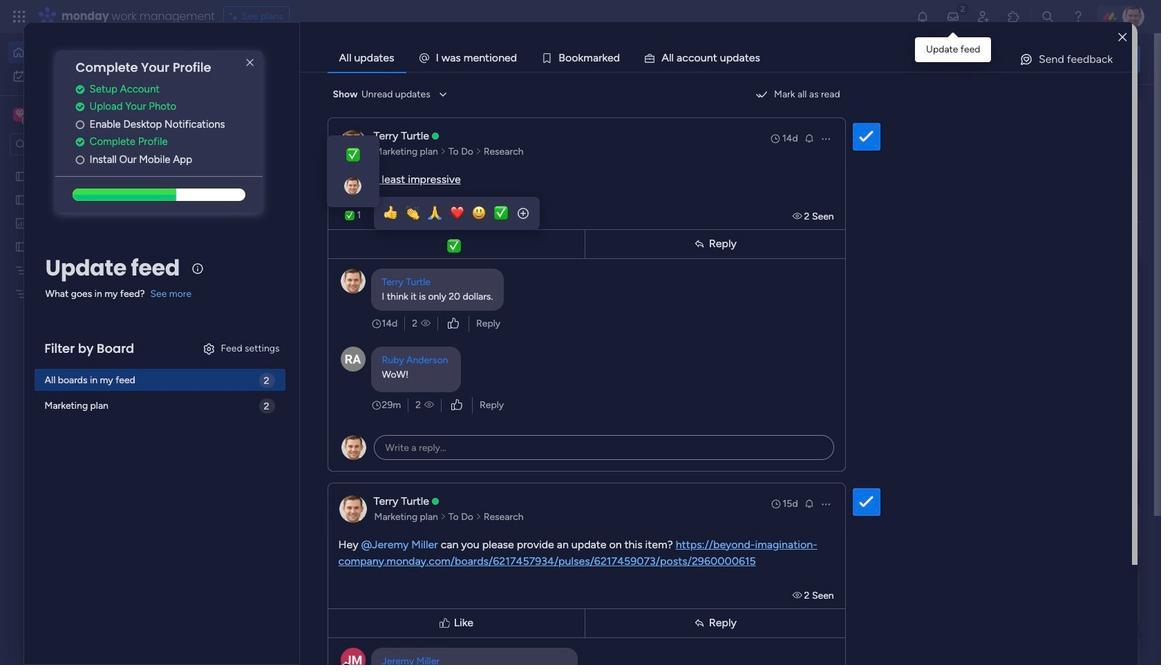 Task type: vqa. For each thing, say whether or not it's contained in the screenshot.
Learn More button
no



Task type: locate. For each thing, give the bounding box(es) containing it.
0 vertical spatial check circle image
[[76, 102, 85, 112]]

dapulse x slim image
[[242, 55, 258, 71]]

2 check circle image from the top
[[76, 137, 85, 147]]

public board image
[[15, 169, 28, 183], [15, 193, 28, 206], [15, 240, 28, 253]]

public board image right add to favorites icon
[[683, 252, 698, 268]]

options image
[[820, 499, 831, 510]]

1 horizontal spatial slider arrow image
[[476, 511, 482, 524]]

0 horizontal spatial slider arrow image
[[440, 145, 446, 159]]

2 workspace image from the left
[[15, 107, 25, 122]]

circle o image
[[76, 119, 85, 130]]

0 horizontal spatial public board image
[[457, 252, 472, 268]]

2 slider arrow image from the left
[[476, 511, 482, 524]]

option up check circle icon
[[8, 41, 168, 64]]

update feed image
[[946, 10, 960, 24]]

0 vertical spatial public board image
[[15, 169, 28, 183]]

1 horizontal spatial slider arrow image
[[476, 145, 482, 159]]

1 public board image from the left
[[457, 252, 472, 268]]

1 vertical spatial check circle image
[[76, 137, 85, 147]]

check circle image up circle o icon
[[76, 137, 85, 147]]

2 vertical spatial option
[[0, 164, 176, 166]]

slider arrow image
[[440, 511, 446, 524], [476, 511, 482, 524]]

tab
[[327, 44, 406, 72]]

search everything image
[[1041, 10, 1055, 24]]

public board image
[[457, 252, 472, 268], [683, 252, 698, 268]]

tab list
[[327, 44, 1133, 72]]

help image
[[1072, 10, 1085, 24]]

2 image
[[957, 1, 969, 16]]

add to favorites image
[[636, 253, 650, 267]]

select product image
[[12, 10, 26, 24]]

2 public board image from the left
[[683, 252, 698, 268]]

close image
[[1119, 32, 1127, 43]]

contact sales element
[[933, 637, 1141, 666]]

public dashboard image
[[15, 216, 28, 230]]

2 vertical spatial public board image
[[15, 240, 28, 253]]

option up workspace selection element
[[8, 65, 168, 87]]

monday marketplace image
[[1007, 10, 1021, 24]]

check circle image
[[76, 102, 85, 112], [76, 137, 85, 147]]

v2 like image
[[448, 316, 459, 332], [451, 398, 463, 413]]

option down the search in workspace field
[[0, 164, 176, 166]]

workspace selection element
[[13, 106, 115, 124]]

list box
[[0, 161, 176, 492]]

option
[[8, 41, 168, 64], [8, 65, 168, 87], [0, 164, 176, 166]]

1 horizontal spatial public board image
[[683, 252, 698, 268]]

slider arrow image
[[440, 145, 446, 159], [476, 145, 482, 159]]

workspace image
[[13, 107, 27, 122], [15, 107, 25, 122]]

remove from favorites image
[[410, 422, 424, 436]]

1 vertical spatial public board image
[[15, 193, 28, 206]]

3 public board image from the top
[[15, 240, 28, 253]]

help center element
[[933, 570, 1141, 626]]

check circle image
[[76, 84, 85, 95]]

check circle image up circle o image
[[76, 102, 85, 112]]

1 slider arrow image from the left
[[440, 511, 446, 524]]

0 horizontal spatial slider arrow image
[[440, 511, 446, 524]]

public board image right add to favorites image
[[457, 252, 472, 268]]

v2 seen image
[[793, 211, 804, 222], [421, 317, 431, 331], [425, 399, 434, 412], [793, 590, 804, 602]]

options image
[[820, 133, 831, 144]]

1 vertical spatial v2 like image
[[451, 398, 463, 413]]

getting started element
[[933, 504, 1141, 559]]

circle o image
[[76, 155, 85, 165]]

reminder image
[[804, 132, 815, 143]]

1 public board image from the top
[[15, 169, 28, 183]]



Task type: describe. For each thing, give the bounding box(es) containing it.
close recently visited image
[[214, 113, 230, 129]]

terry turtle image
[[1123, 6, 1145, 28]]

1 check circle image from the top
[[76, 102, 85, 112]]

2 element
[[353, 521, 370, 537]]

add to favorites image
[[410, 253, 424, 267]]

1 workspace image from the left
[[13, 107, 27, 122]]

notifications image
[[916, 10, 930, 24]]

v2 bolt switch image
[[1052, 52, 1060, 67]]

0 vertical spatial v2 like image
[[448, 316, 459, 332]]

reminder image
[[804, 498, 815, 509]]

1 slider arrow image from the left
[[440, 145, 446, 159]]

1 vertical spatial option
[[8, 65, 168, 87]]

2 public board image from the top
[[15, 193, 28, 206]]

0 vertical spatial option
[[8, 41, 168, 64]]

Search in workspace field
[[29, 137, 115, 152]]

dapulse x slim image
[[1120, 100, 1137, 117]]

invite members image
[[977, 10, 991, 24]]

v2 user feedback image
[[945, 51, 955, 67]]

templates image image
[[946, 278, 1128, 374]]

see plans image
[[229, 9, 242, 24]]

quick search results list box
[[214, 129, 900, 482]]

2 slider arrow image from the left
[[476, 145, 482, 159]]

give feedback image
[[1020, 53, 1034, 66]]



